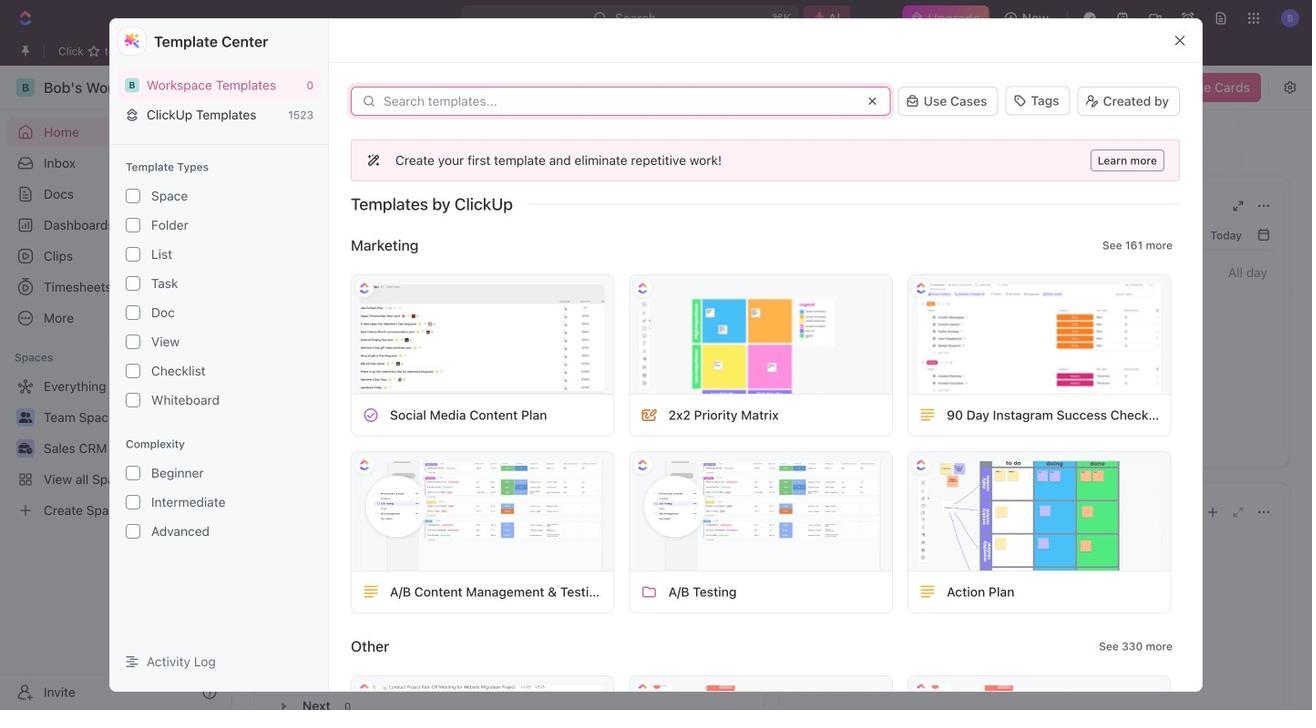 Task type: describe. For each thing, give the bounding box(es) containing it.
tree inside sidebar navigation
[[7, 372, 224, 525]]

task template image
[[363, 407, 379, 424]]

list template image
[[920, 407, 936, 424]]

2 list template image from the left
[[920, 584, 936, 600]]

Search templates... text field
[[384, 94, 855, 109]]

sidebar navigation
[[0, 66, 233, 710]]

whiteboard template element
[[641, 407, 658, 424]]

whiteboard template image
[[641, 407, 658, 424]]

folder template image
[[641, 584, 658, 600]]



Task type: vqa. For each thing, say whether or not it's contained in the screenshot.
List template icon
yes



Task type: locate. For each thing, give the bounding box(es) containing it.
folder template element
[[641, 584, 658, 600]]

task template element
[[363, 407, 379, 424]]

bob's workspace, , element
[[125, 78, 140, 92]]

list template image
[[363, 584, 379, 600], [920, 584, 936, 600]]

0 horizontal spatial list template image
[[363, 584, 379, 600]]

None checkbox
[[126, 189, 140, 203], [126, 218, 140, 233], [126, 247, 140, 262], [126, 276, 140, 291], [126, 335, 140, 349], [126, 393, 140, 408], [126, 466, 140, 481], [126, 495, 140, 510], [126, 189, 140, 203], [126, 218, 140, 233], [126, 247, 140, 262], [126, 276, 140, 291], [126, 335, 140, 349], [126, 393, 140, 408], [126, 466, 140, 481], [126, 495, 140, 510]]

tree
[[7, 372, 224, 525]]

tab list
[[274, 527, 746, 572]]

list template element
[[920, 407, 936, 424], [363, 584, 379, 600], [920, 584, 936, 600]]

1 horizontal spatial list template image
[[920, 584, 936, 600]]

1 list template image from the left
[[363, 584, 379, 600]]

None checkbox
[[126, 305, 140, 320], [126, 364, 140, 378], [126, 524, 140, 539], [126, 305, 140, 320], [126, 364, 140, 378], [126, 524, 140, 539]]



